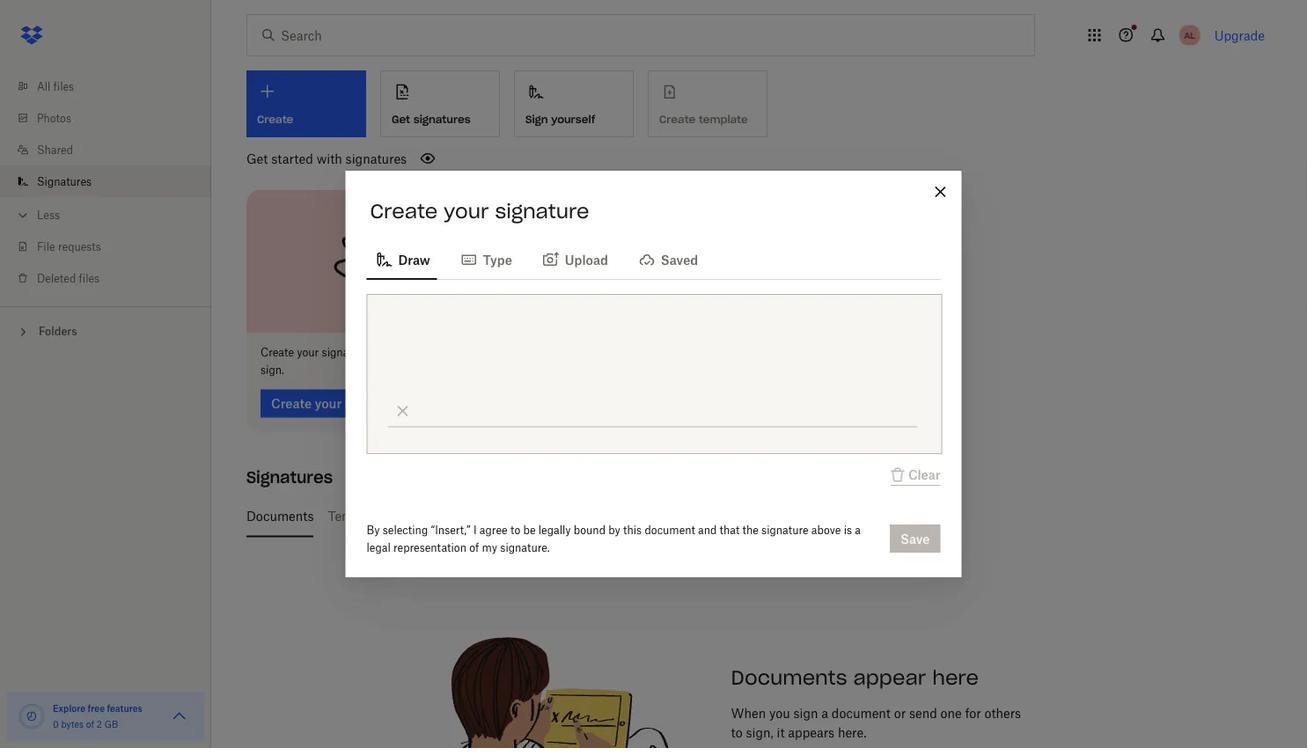 Task type: describe. For each thing, give the bounding box(es) containing it.
templates tab
[[328, 495, 389, 538]]

type
[[483, 252, 512, 267]]

signing
[[693, 509, 738, 524]]

3 of 3 signature requests left this month. signing yourself is unlimited.
[[452, 509, 863, 524]]

file requests link
[[14, 231, 211, 262]]

list containing all files
[[0, 60, 211, 306]]

of inside tab list
[[463, 509, 474, 524]]

deleted files link
[[14, 262, 211, 294]]

a inside by selecting "insert," i agree to be legally bound by this document and that the signature above is a legal representation of my signature.
[[855, 523, 861, 537]]

sign
[[794, 706, 818, 721]]

explore
[[53, 703, 86, 714]]

by
[[609, 523, 621, 537]]

signature inside tab list
[[489, 509, 544, 524]]

create your signature
[[370, 199, 590, 224]]

document inside by selecting "insert," i agree to be legally bound by this document and that the signature above is a legal representation of my signature.
[[645, 523, 695, 537]]

by selecting "insert," i agree to be legally bound by this document and that the signature above is a legal representation of my signature.
[[367, 523, 861, 554]]

left
[[601, 509, 620, 524]]

0
[[53, 719, 59, 730]]

i
[[474, 523, 477, 537]]

is inside tab list
[[791, 509, 801, 524]]

files for deleted files
[[79, 272, 100, 285]]

file requests
[[37, 240, 101, 253]]

documents for documents
[[247, 509, 314, 524]]

saved
[[661, 252, 699, 267]]

signatures inside button
[[414, 113, 471, 126]]

get signatures button
[[380, 70, 500, 137]]

month.
[[648, 509, 689, 524]]

signatures link
[[14, 166, 211, 197]]

unlimited.
[[804, 509, 863, 524]]

sign yourself
[[526, 113, 596, 126]]

here
[[933, 665, 979, 690]]

get for get signatures
[[392, 113, 410, 126]]

signature up upload
[[495, 199, 590, 224]]

free
[[88, 703, 105, 714]]

dropbox image
[[14, 18, 49, 53]]

sign
[[526, 113, 548, 126]]

photos
[[37, 111, 71, 125]]

upgrade link
[[1215, 28, 1265, 43]]

this inside by selecting "insert," i agree to be legally bound by this document and that the signature above is a legal representation of my signature.
[[623, 523, 642, 537]]

that
[[720, 523, 740, 537]]

signatures inside list item
[[37, 175, 92, 188]]

2 3 from the left
[[478, 509, 486, 524]]

signature.
[[500, 541, 550, 554]]

create for create your signature so you're always ready to sign.
[[261, 346, 294, 359]]

signature inside by selecting "insert," i agree to be legally bound by this document and that the signature above is a legal representation of my signature.
[[762, 523, 809, 537]]

requests inside tab list
[[547, 509, 597, 524]]

started
[[271, 151, 313, 166]]

documents tab
[[247, 495, 314, 538]]

bound
[[574, 523, 606, 537]]

create your signature so you're always ready to sign.
[[261, 346, 496, 377]]

for
[[966, 706, 982, 721]]

my
[[482, 541, 498, 554]]

or
[[894, 706, 906, 721]]

documents appear here
[[731, 665, 979, 690]]

requests inside list
[[58, 240, 101, 253]]

above
[[812, 523, 841, 537]]

when
[[731, 706, 766, 721]]

all files link
[[14, 70, 211, 102]]

1 vertical spatial signatures
[[247, 468, 333, 488]]

sign yourself button
[[514, 70, 634, 137]]

of inside "explore free features 0 bytes of 2 gb"
[[86, 719, 94, 730]]

file
[[37, 240, 55, 253]]

yourself inside button
[[551, 113, 596, 126]]

less image
[[14, 206, 32, 224]]

photos link
[[14, 102, 211, 134]]

here.
[[838, 726, 867, 741]]

bytes
[[61, 719, 84, 730]]

"insert,"
[[431, 523, 471, 537]]

legal
[[367, 541, 391, 554]]

representation
[[394, 541, 467, 554]]

document inside when you sign a document or send one for others to sign, it appears here.
[[832, 706, 891, 721]]

explore free features 0 bytes of 2 gb
[[53, 703, 143, 730]]

signatures list item
[[0, 166, 211, 197]]

tab list inside create your signature dialog
[[367, 238, 941, 280]]

deleted files
[[37, 272, 100, 285]]

and
[[698, 523, 717, 537]]

you
[[770, 706, 790, 721]]



Task type: vqa. For each thing, say whether or not it's contained in the screenshot.
"Signatures,"
no



Task type: locate. For each thing, give the bounding box(es) containing it.
your for create your signature so you're always ready to sign.
[[297, 346, 319, 359]]

shared link
[[14, 134, 211, 166]]

1 vertical spatial documents
[[731, 665, 847, 690]]

0 vertical spatial signatures
[[37, 175, 92, 188]]

0 vertical spatial document
[[645, 523, 695, 537]]

ready
[[456, 346, 483, 359]]

create your signature dialog
[[346, 171, 962, 578]]

deleted
[[37, 272, 76, 285]]

of
[[463, 509, 474, 524], [470, 541, 479, 554], [86, 719, 94, 730]]

of left 2
[[86, 719, 94, 730]]

signatures
[[414, 113, 471, 126], [346, 151, 407, 166]]

create for create your signature
[[370, 199, 438, 224]]

appear
[[854, 665, 926, 690]]

it
[[777, 726, 785, 741]]

this right by
[[623, 523, 642, 537]]

so
[[372, 346, 383, 359]]

create up 'sign.'
[[261, 346, 294, 359]]

2 horizontal spatial to
[[731, 726, 743, 741]]

0 horizontal spatial yourself
[[551, 113, 596, 126]]

0 vertical spatial files
[[53, 80, 74, 93]]

to
[[486, 346, 496, 359], [511, 523, 521, 537], [731, 726, 743, 741]]

a
[[855, 523, 861, 537], [822, 706, 829, 721]]

be
[[523, 523, 536, 537]]

the
[[743, 523, 759, 537]]

0 vertical spatial signatures
[[414, 113, 471, 126]]

1 3 from the left
[[452, 509, 460, 524]]

1 vertical spatial a
[[822, 706, 829, 721]]

yourself right that
[[742, 509, 788, 524]]

create up draw on the left top of page
[[370, 199, 438, 224]]

folders button
[[0, 318, 211, 344]]

0 horizontal spatial get
[[247, 151, 268, 166]]

appears
[[788, 726, 835, 741]]

to inside when you sign a document or send one for others to sign, it appears here.
[[731, 726, 743, 741]]

gb
[[104, 719, 118, 730]]

1 horizontal spatial a
[[855, 523, 861, 537]]

all files
[[37, 80, 74, 93]]

your inside dialog
[[444, 199, 489, 224]]

1 vertical spatial requests
[[547, 509, 597, 524]]

1 vertical spatial document
[[832, 706, 891, 721]]

less
[[37, 208, 60, 221]]

yourself
[[551, 113, 596, 126], [742, 509, 788, 524]]

your up type
[[444, 199, 489, 224]]

send
[[910, 706, 938, 721]]

1 horizontal spatial 3
[[478, 509, 486, 524]]

1 horizontal spatial to
[[511, 523, 521, 537]]

of left my at the left bottom of the page
[[470, 541, 479, 554]]

yourself right sign
[[551, 113, 596, 126]]

to left be at bottom left
[[511, 523, 521, 537]]

your for create your signature
[[444, 199, 489, 224]]

documents up you
[[731, 665, 847, 690]]

folders
[[39, 325, 77, 338]]

document up here.
[[832, 706, 891, 721]]

0 horizontal spatial signatures
[[37, 175, 92, 188]]

is
[[791, 509, 801, 524], [844, 523, 852, 537]]

1 vertical spatial files
[[79, 272, 100, 285]]

0 vertical spatial to
[[486, 346, 496, 359]]

this inside tab list
[[623, 509, 645, 524]]

1 vertical spatial to
[[511, 523, 521, 537]]

1 horizontal spatial requests
[[547, 509, 597, 524]]

1 horizontal spatial yourself
[[742, 509, 788, 524]]

3
[[452, 509, 460, 524], [478, 509, 486, 524]]

0 vertical spatial create
[[370, 199, 438, 224]]

1 vertical spatial yourself
[[742, 509, 788, 524]]

requests left left at the bottom
[[547, 509, 597, 524]]

requests right file
[[58, 240, 101, 253]]

1 horizontal spatial is
[[844, 523, 852, 537]]

2 vertical spatial of
[[86, 719, 94, 730]]

0 horizontal spatial a
[[822, 706, 829, 721]]

0 horizontal spatial create
[[261, 346, 294, 359]]

1 vertical spatial create
[[261, 346, 294, 359]]

signature
[[495, 199, 590, 224], [322, 346, 369, 359], [489, 509, 544, 524], [762, 523, 809, 537]]

agree
[[480, 523, 508, 537]]

this right left at the bottom
[[623, 509, 645, 524]]

1 vertical spatial signatures
[[346, 151, 407, 166]]

your
[[444, 199, 489, 224], [297, 346, 319, 359]]

signature left so
[[322, 346, 369, 359]]

0 vertical spatial documents
[[247, 509, 314, 524]]

1 horizontal spatial files
[[79, 272, 100, 285]]

1 horizontal spatial create
[[370, 199, 438, 224]]

you're
[[386, 346, 416, 359]]

0 vertical spatial yourself
[[551, 113, 596, 126]]

0 horizontal spatial requests
[[58, 240, 101, 253]]

to inside create your signature so you're always ready to sign.
[[486, 346, 496, 359]]

requests
[[58, 240, 101, 253], [547, 509, 597, 524]]

3 left i
[[452, 509, 460, 524]]

0 horizontal spatial your
[[297, 346, 319, 359]]

0 horizontal spatial 3
[[452, 509, 460, 524]]

is right above
[[844, 523, 852, 537]]

signatures
[[37, 175, 92, 188], [247, 468, 333, 488]]

get started with signatures
[[247, 151, 407, 166]]

1 vertical spatial get
[[247, 151, 268, 166]]

to inside by selecting "insert," i agree to be legally bound by this document and that the signature above is a legal representation of my signature.
[[511, 523, 521, 537]]

your left so
[[297, 346, 319, 359]]

upgrade
[[1215, 28, 1265, 43]]

documents inside tab list
[[247, 509, 314, 524]]

signature up signature.
[[489, 509, 544, 524]]

shared
[[37, 143, 73, 156]]

this
[[623, 509, 645, 524], [623, 523, 642, 537]]

always
[[419, 346, 453, 359]]

get inside button
[[392, 113, 410, 126]]

1 horizontal spatial document
[[832, 706, 891, 721]]

1 horizontal spatial documents
[[731, 665, 847, 690]]

signatures up the documents tab
[[247, 468, 333, 488]]

0 horizontal spatial is
[[791, 509, 801, 524]]

draw
[[398, 252, 430, 267]]

with
[[317, 151, 342, 166]]

your inside create your signature so you're always ready to sign.
[[297, 346, 319, 359]]

tab list containing documents
[[247, 495, 1258, 538]]

1 horizontal spatial your
[[444, 199, 489, 224]]

0 vertical spatial a
[[855, 523, 861, 537]]

templates
[[328, 509, 389, 524]]

all
[[37, 80, 50, 93]]

2
[[97, 719, 102, 730]]

sign.
[[261, 364, 284, 377]]

0 vertical spatial tab list
[[367, 238, 941, 280]]

a right sign
[[822, 706, 829, 721]]

1 vertical spatial of
[[470, 541, 479, 554]]

to down when
[[731, 726, 743, 741]]

0 vertical spatial requests
[[58, 240, 101, 253]]

is inside by selecting "insert," i agree to be legally bound by this document and that the signature above is a legal representation of my signature.
[[844, 523, 852, 537]]

a inside when you sign a document or send one for others to sign, it appears here.
[[822, 706, 829, 721]]

create inside create your signature so you're always ready to sign.
[[261, 346, 294, 359]]

0 horizontal spatial signatures
[[346, 151, 407, 166]]

tab list
[[367, 238, 941, 280], [247, 495, 1258, 538]]

tab list containing draw
[[367, 238, 941, 280]]

get up get started with signatures
[[392, 113, 410, 126]]

signature inside create your signature so you're always ready to sign.
[[322, 346, 369, 359]]

when you sign a document or send one for others to sign, it appears here.
[[731, 706, 1022, 741]]

create inside dialog
[[370, 199, 438, 224]]

document
[[645, 523, 695, 537], [832, 706, 891, 721]]

documents left templates
[[247, 509, 314, 524]]

files for all files
[[53, 80, 74, 93]]

0 horizontal spatial document
[[645, 523, 695, 537]]

get signatures
[[392, 113, 471, 126]]

signature right the
[[762, 523, 809, 537]]

2 vertical spatial to
[[731, 726, 743, 741]]

0 vertical spatial get
[[392, 113, 410, 126]]

others
[[985, 706, 1022, 721]]

one
[[941, 706, 962, 721]]

upload
[[565, 252, 608, 267]]

1 vertical spatial your
[[297, 346, 319, 359]]

features
[[107, 703, 143, 714]]

list
[[0, 60, 211, 306]]

legally
[[539, 523, 571, 537]]

1 horizontal spatial signatures
[[247, 468, 333, 488]]

files
[[53, 80, 74, 93], [79, 272, 100, 285]]

0 vertical spatial of
[[463, 509, 474, 524]]

of left agree
[[463, 509, 474, 524]]

documents
[[247, 509, 314, 524], [731, 665, 847, 690]]

signatures down shared
[[37, 175, 92, 188]]

create
[[370, 199, 438, 224], [261, 346, 294, 359]]

of inside by selecting "insert," i agree to be legally bound by this document and that the signature above is a legal representation of my signature.
[[470, 541, 479, 554]]

is left above
[[791, 509, 801, 524]]

1 horizontal spatial signatures
[[414, 113, 471, 126]]

3 right i
[[478, 509, 486, 524]]

files right deleted
[[79, 272, 100, 285]]

files right all
[[53, 80, 74, 93]]

selecting
[[383, 523, 428, 537]]

quota usage element
[[18, 703, 46, 731]]

0 horizontal spatial files
[[53, 80, 74, 93]]

document left and on the right bottom of the page
[[645, 523, 695, 537]]

sign,
[[746, 726, 774, 741]]

0 vertical spatial your
[[444, 199, 489, 224]]

get for get started with signatures
[[247, 151, 268, 166]]

get
[[392, 113, 410, 126], [247, 151, 268, 166]]

get left started
[[247, 151, 268, 166]]

by
[[367, 523, 380, 537]]

to right ready
[[486, 346, 496, 359]]

1 vertical spatial tab list
[[247, 495, 1258, 538]]

0 horizontal spatial documents
[[247, 509, 314, 524]]

1 horizontal spatial get
[[392, 113, 410, 126]]

documents for documents appear here
[[731, 665, 847, 690]]

0 horizontal spatial to
[[486, 346, 496, 359]]

a right above
[[855, 523, 861, 537]]

yourself inside tab list
[[742, 509, 788, 524]]



